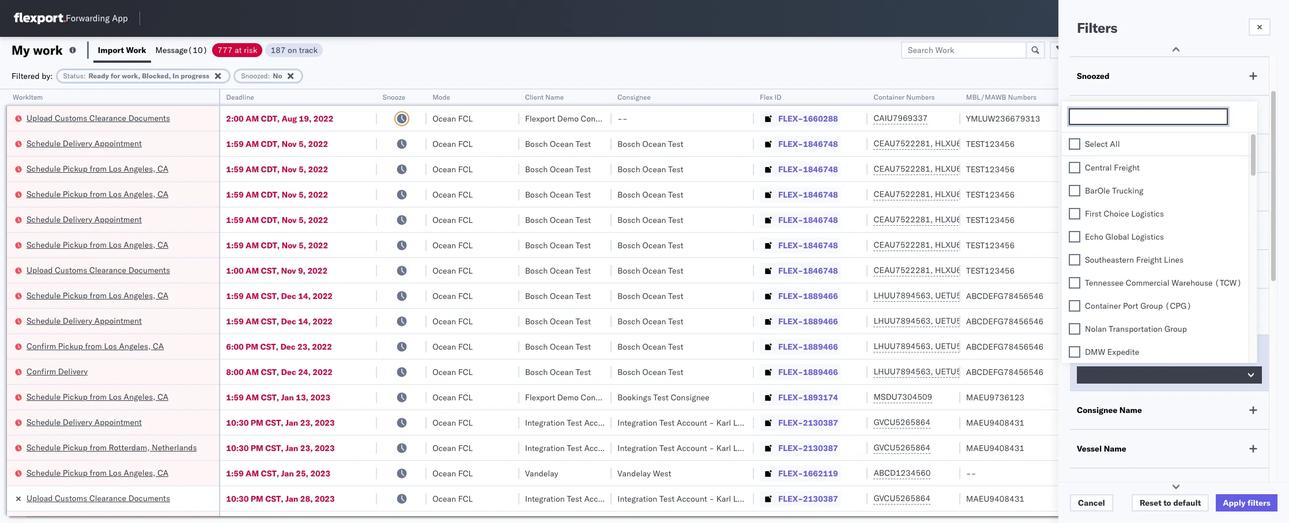 Task type: locate. For each thing, give the bounding box(es) containing it.
angeles, for 5th schedule pickup from los angeles, ca link from the top of the page
[[124, 392, 155, 402]]

1 schedule from the top
[[27, 138, 61, 149]]

mode right snooze
[[433, 93, 450, 102]]

ocean fcl for the confirm delivery link
[[433, 367, 473, 378]]

pm up 1:59 am cst, jan 25, 2023
[[251, 443, 263, 454]]

1 vertical spatial confirm
[[27, 367, 56, 377]]

jaehyung choi - test origin agent
[[1145, 418, 1270, 428]]

cst, up 10:30 pm cst, jan 28, 2023
[[261, 469, 279, 479]]

1 horizontal spatial snoozed
[[1078, 71, 1110, 81]]

jan left 13,
[[281, 393, 294, 403]]

2 numbers from the left
[[1009, 93, 1037, 102]]

2 hlxu8034992 from the top
[[997, 164, 1053, 174]]

1 horizontal spatial numbers
[[1009, 93, 1037, 102]]

ceau7522281, hlxu6269489, hlxu8034992 for 1st schedule delivery appointment link
[[874, 138, 1053, 149]]

10:30 pm cst, jan 23, 2023
[[226, 418, 335, 428], [226, 443, 335, 454]]

1 snoozed from the left
[[1078, 71, 1110, 81]]

5 schedule pickup from los angeles, ca button from the top
[[27, 391, 169, 404]]

0 vertical spatial 1:59 am cst, dec 14, 2022
[[226, 291, 333, 301]]

container numbers button
[[868, 91, 949, 102]]

jawla down savant
[[1173, 215, 1193, 225]]

port up 'transportation'
[[1124, 301, 1139, 312]]

0 vertical spatial gvcu5265864
[[874, 418, 931, 428]]

23, down 13,
[[300, 418, 313, 428]]

2022 for fourth schedule delivery appointment button from the bottom
[[308, 139, 328, 149]]

1 resize handle column header from the left
[[206, 89, 219, 524]]

port for final
[[1099, 264, 1115, 275]]

container down tennessee
[[1086, 301, 1122, 312]]

snoozed left no
[[241, 71, 268, 80]]

0 horizontal spatial client
[[525, 93, 544, 102]]

abcdefg78456546 for confirm delivery
[[967, 367, 1044, 378]]

port for departure
[[1119, 187, 1136, 197]]

: left no
[[268, 71, 270, 80]]

1 vandelay from the left
[[525, 469, 559, 479]]

2 vertical spatial upload customs clearance documents link
[[27, 493, 170, 504]]

pickup
[[63, 164, 88, 174], [63, 189, 88, 199], [63, 240, 88, 250], [63, 290, 88, 301], [58, 341, 83, 352], [63, 392, 88, 402], [63, 443, 88, 453], [63, 468, 88, 479]]

1 vertical spatial 10:30 pm cst, jan 23, 2023
[[226, 443, 335, 454]]

flex-2130387 down flex-1662119
[[779, 494, 839, 504]]

4 ceau7522281, hlxu6269489, hlxu8034992 from the top
[[874, 215, 1053, 225]]

0 vertical spatial container
[[874, 93, 905, 102]]

0 horizontal spatial group
[[1141, 301, 1164, 312]]

flex-1889466 for confirm delivery
[[779, 367, 839, 378]]

gvcu5265864 up abcd1234560
[[874, 443, 931, 453]]

0 vertical spatial 23,
[[298, 342, 310, 352]]

flex-1889466 for schedule delivery appointment
[[779, 316, 839, 327]]

freight up trucking
[[1115, 163, 1141, 173]]

account
[[585, 418, 615, 428], [677, 418, 708, 428], [585, 443, 615, 454], [677, 443, 708, 454], [585, 494, 615, 504], [677, 494, 708, 504]]

mode inside button
[[433, 93, 450, 102]]

mbl/mawb numbers button
[[961, 91, 1127, 102]]

4 cdt, from the top
[[261, 190, 280, 200]]

1 vertical spatial 2130387
[[804, 443, 839, 454]]

0 vertical spatial freight
[[1115, 163, 1141, 173]]

cst,
[[261, 266, 279, 276], [261, 291, 279, 301], [261, 316, 279, 327], [260, 342, 279, 352], [261, 367, 279, 378], [261, 393, 279, 403], [265, 418, 284, 428], [265, 443, 284, 454], [261, 469, 279, 479], [265, 494, 284, 504]]

1 horizontal spatial container
[[1086, 301, 1122, 312]]

choi for origin
[[1181, 418, 1198, 428]]

flex- for sixth schedule pickup from los angeles, ca link from the bottom of the page
[[779, 164, 804, 175]]

lhuu7894563, uetu5238478 for confirm pickup from los angeles, ca
[[874, 342, 992, 352]]

agent for jaehyung choi - test destination agent
[[1269, 469, 1290, 479]]

cdt,
[[261, 113, 280, 124], [261, 139, 280, 149], [261, 164, 280, 175], [261, 190, 280, 200], [261, 215, 280, 225], [261, 240, 280, 251]]

7 am from the top
[[246, 266, 259, 276]]

app
[[112, 13, 128, 24]]

1 vertical spatial freight
[[1137, 255, 1163, 265]]

pm right the 6:00
[[246, 342, 258, 352]]

angeles, for 4th schedule pickup from los angeles, ca link from the bottom
[[124, 240, 155, 250]]

1 flex-2130387 from the top
[[779, 418, 839, 428]]

container up caiu7969337
[[874, 93, 905, 102]]

port up first choice logistics
[[1119, 187, 1136, 197]]

9 am from the top
[[246, 316, 259, 327]]

Search Shipments (/) text field
[[1069, 10, 1180, 27]]

appointment
[[94, 138, 142, 149], [94, 214, 142, 225], [94, 316, 142, 326], [94, 417, 142, 428]]

2 upload customs clearance documents from the top
[[27, 265, 170, 275]]

hlxu8034992 for 3rd schedule delivery appointment link from the bottom of the page
[[997, 215, 1053, 225]]

6 flex-1846748 from the top
[[779, 266, 839, 276]]

client inside button
[[525, 93, 544, 102]]

23, up 25,
[[300, 443, 313, 454]]

consignee name
[[1078, 406, 1143, 416]]

3 lhuu7894563, from the top
[[874, 342, 934, 352]]

0 vertical spatial flexport
[[525, 113, 556, 124]]

0 horizontal spatial snoozed
[[241, 71, 268, 80]]

3 ceau7522281, hlxu6269489, hlxu8034992 from the top
[[874, 189, 1053, 200]]

test123456 for 4th schedule pickup from los angeles, ca link from the bottom
[[967, 240, 1015, 251]]

jan up 25,
[[286, 443, 298, 454]]

10:30 down "1:59 am cst, jan 13, 2023"
[[226, 418, 249, 428]]

1 horizontal spatial group
[[1165, 324, 1188, 335]]

1 jawla from the top
[[1173, 139, 1193, 149]]

echo global logistics
[[1086, 232, 1165, 242]]

dec up the '8:00 am cst, dec 24, 2022'
[[281, 342, 296, 352]]

4 ceau7522281, from the top
[[874, 215, 933, 225]]

0 horizontal spatial :
[[83, 71, 86, 80]]

1 horizontal spatial vandelay
[[618, 469, 651, 479]]

upload customs clearance documents button
[[27, 112, 170, 125], [27, 264, 170, 277]]

3 abcdefg78456546 from the top
[[967, 342, 1044, 352]]

0 vertical spatial 2130387
[[804, 418, 839, 428]]

1 vertical spatial jawla
[[1173, 215, 1193, 225]]

2130387 down 1893174
[[804, 418, 839, 428]]

0 horizontal spatial container
[[874, 93, 905, 102]]

0 horizontal spatial --
[[618, 113, 628, 124]]

4 1889466 from the top
[[804, 367, 839, 378]]

6 fcl from the top
[[459, 240, 473, 251]]

integration test account - karl lagerfeld down bookings test consignee
[[618, 418, 768, 428]]

flex-1889466
[[779, 291, 839, 301], [779, 316, 839, 327], [779, 342, 839, 352], [779, 367, 839, 378]]

4 schedule delivery appointment from the top
[[27, 417, 142, 428]]

agent right destination
[[1269, 469, 1290, 479]]

schedule for sixth schedule pickup from los angeles, ca link from the top
[[27, 468, 61, 479]]

None text field
[[1074, 112, 1228, 122]]

group down "(cpg)"
[[1165, 324, 1188, 335]]

1 choi from the top
[[1181, 418, 1198, 428]]

hlxu8034992 for 1st schedule delivery appointment link
[[997, 138, 1053, 149]]

0 vertical spatial confirm
[[27, 341, 56, 352]]

1 horizontal spatial --
[[967, 469, 977, 479]]

0 vertical spatial client
[[525, 93, 544, 102]]

flex id button
[[755, 91, 857, 102]]

flex-1846748 for 3rd schedule delivery appointment link from the bottom of the page
[[779, 215, 839, 225]]

0 vertical spatial gaurav jawla
[[1145, 139, 1193, 149]]

to
[[1164, 498, 1172, 509]]

risk
[[244, 45, 258, 55]]

0 vertical spatial 14,
[[298, 291, 311, 301]]

integration
[[525, 418, 565, 428], [618, 418, 658, 428], [525, 443, 565, 454], [618, 443, 658, 454], [525, 494, 565, 504], [618, 494, 658, 504]]

2 demo from the top
[[558, 393, 579, 403]]

0 horizontal spatial mode
[[433, 93, 450, 102]]

confirm
[[27, 341, 56, 352], [27, 367, 56, 377]]

1 vertical spatial 23,
[[300, 418, 313, 428]]

agent right origin
[[1249, 418, 1270, 428]]

gvcu5265864 down msdu7304509
[[874, 418, 931, 428]]

reset to default button
[[1132, 495, 1210, 512]]

23, up 24,
[[298, 342, 310, 352]]

1 vertical spatial gaurav jawla
[[1145, 215, 1193, 225]]

group down commercial
[[1141, 301, 1164, 312]]

dec left 24,
[[281, 367, 296, 378]]

jan for schedule pickup from los angeles, ca
[[281, 393, 294, 403]]

4 appointment from the top
[[94, 417, 142, 428]]

1 vertical spatial client
[[1078, 148, 1101, 159]]

container inside button
[[874, 93, 905, 102]]

25,
[[296, 469, 309, 479]]

2023 for schedule pickup from los angeles, ca
[[311, 393, 331, 403]]

id
[[775, 93, 782, 102]]

resize handle column header for mbl/mawb numbers
[[1125, 89, 1139, 524]]

0 vertical spatial flexport demo consignee
[[525, 113, 620, 124]]

1:59 am cst, dec 14, 2022
[[226, 291, 333, 301], [226, 316, 333, 327]]

pickup for third schedule pickup from los angeles, ca button from the top
[[63, 240, 88, 250]]

1 vertical spatial client name
[[1078, 148, 1125, 159]]

terminal
[[1078, 303, 1111, 313]]

pm for confirm pickup from los angeles, ca
[[246, 342, 258, 352]]

0 vertical spatial choi
[[1181, 418, 1198, 428]]

ocean fcl
[[433, 113, 473, 124], [433, 139, 473, 149], [433, 164, 473, 175], [433, 190, 473, 200], [433, 215, 473, 225], [433, 240, 473, 251], [433, 266, 473, 276], [433, 291, 473, 301], [433, 316, 473, 327], [433, 342, 473, 352], [433, 367, 473, 378], [433, 393, 473, 403], [433, 418, 473, 428], [433, 443, 473, 454], [433, 469, 473, 479], [433, 494, 473, 504]]

freight
[[1115, 163, 1141, 173], [1137, 255, 1163, 265]]

3 clearance from the top
[[89, 494, 126, 504]]

snoozed for snoozed
[[1078, 71, 1110, 81]]

flex- for schedule pickup from rotterdam, netherlands link
[[779, 443, 804, 454]]

flex-1846748 for 5th schedule pickup from los angeles, ca link from the bottom of the page
[[779, 190, 839, 200]]

1 1:59 from the top
[[226, 139, 244, 149]]

2 vertical spatial flex-2130387
[[779, 494, 839, 504]]

1 vertical spatial gvcu5265864
[[874, 443, 931, 453]]

1 vertical spatial flex-2130387
[[779, 443, 839, 454]]

0 vertical spatial gaurav
[[1145, 139, 1171, 149]]

2023 right 28,
[[315, 494, 335, 504]]

carrier
[[1078, 350, 1105, 360]]

1 numbers from the left
[[907, 93, 935, 102]]

port
[[1119, 187, 1136, 197], [1106, 226, 1122, 236], [1099, 264, 1115, 275], [1124, 301, 1139, 312]]

ceau7522281, hlxu6269489, hlxu8034992 for 4th schedule pickup from los angeles, ca link from the bottom
[[874, 240, 1053, 250]]

0 vertical spatial jaehyung
[[1145, 418, 1179, 428]]

2130387 for schedule delivery appointment
[[804, 418, 839, 428]]

1:59 am cst, dec 14, 2022 up 6:00 pm cst, dec 23, 2022
[[226, 316, 333, 327]]

schedule pickup from los angeles, ca button
[[27, 163, 169, 176], [27, 188, 169, 201], [27, 239, 169, 252], [27, 290, 169, 303], [27, 391, 169, 404], [27, 468, 169, 480]]

2023 for schedule delivery appointment
[[315, 418, 335, 428]]

am for 3rd schedule pickup from los angeles, ca link from the bottom of the page
[[246, 291, 259, 301]]

6 ocean fcl from the top
[[433, 240, 473, 251]]

jan down 13,
[[286, 418, 298, 428]]

test123456
[[967, 139, 1015, 149], [967, 164, 1015, 175], [967, 190, 1015, 200], [967, 215, 1015, 225], [967, 240, 1015, 251], [967, 266, 1015, 276]]

ymluw236679313
[[967, 113, 1041, 124]]

0 vertical spatial demo
[[558, 113, 579, 124]]

2023 up 1:59 am cst, jan 25, 2023
[[315, 443, 335, 454]]

southeastern freight lines
[[1086, 255, 1184, 265]]

central
[[1086, 163, 1113, 173]]

1 vertical spatial choi
[[1181, 469, 1198, 479]]

dec up 6:00 pm cst, dec 23, 2022
[[281, 316, 296, 327]]

1 appointment from the top
[[94, 138, 142, 149]]

0 vertical spatial flex-2130387
[[779, 418, 839, 428]]

port for container
[[1124, 301, 1139, 312]]

5 hlxu8034992 from the top
[[997, 240, 1053, 250]]

1 vertical spatial upload customs clearance documents button
[[27, 264, 170, 277]]

8 flex- from the top
[[779, 291, 804, 301]]

1 schedule pickup from los angeles, ca link from the top
[[27, 163, 169, 175]]

list box
[[1063, 133, 1249, 524]]

2 gvcu5265864 from the top
[[874, 443, 931, 453]]

test123456 for 1st schedule delivery appointment link
[[967, 139, 1015, 149]]

west
[[653, 469, 672, 479]]

2 vertical spatial documents
[[128, 494, 170, 504]]

hlxu8034992 for 5th schedule pickup from los angeles, ca link from the bottom of the page
[[997, 189, 1053, 200]]

import work
[[98, 45, 146, 55]]

5 5, from the top
[[299, 240, 306, 251]]

14 ocean fcl from the top
[[433, 443, 473, 454]]

None checkbox
[[1070, 162, 1081, 174], [1070, 208, 1081, 220], [1070, 231, 1081, 243], [1070, 324, 1081, 335], [1070, 347, 1081, 358], [1070, 162, 1081, 174], [1070, 208, 1081, 220], [1070, 231, 1081, 243], [1070, 324, 1081, 335], [1070, 347, 1081, 358]]

1:59 am cst, jan 25, 2023
[[226, 469, 331, 479]]

14 fcl from the top
[[459, 443, 473, 454]]

5 schedule pickup from los angeles, ca from the top
[[27, 392, 169, 402]]

1 vertical spatial clearance
[[89, 265, 126, 275]]

flex-2130387 for schedule pickup from rotterdam, netherlands
[[779, 443, 839, 454]]

nov
[[282, 139, 297, 149], [282, 164, 297, 175], [282, 190, 297, 200], [282, 215, 297, 225], [282, 240, 297, 251], [281, 266, 296, 276]]

3 am from the top
[[246, 164, 259, 175]]

1 vertical spatial gaurav
[[1145, 215, 1171, 225]]

maeu9408431
[[967, 418, 1025, 428], [967, 443, 1025, 454], [967, 494, 1025, 504]]

0 vertical spatial maeu9408431
[[967, 418, 1025, 428]]

flex- for 3rd schedule delivery appointment link from the bottom of the page
[[779, 215, 804, 225]]

1 vertical spatial customs
[[55, 265, 87, 275]]

flexport for -
[[525, 113, 556, 124]]

4 am from the top
[[246, 190, 259, 200]]

1 vertical spatial maeu9408431
[[967, 443, 1025, 454]]

client name inside client name button
[[525, 93, 564, 102]]

2 gaurav jawla from the top
[[1145, 215, 1193, 225]]

16 ocean fcl from the top
[[433, 494, 473, 504]]

logistics
[[1132, 209, 1165, 219], [1132, 232, 1165, 242]]

flex-2130387 down flex-1893174 at the bottom
[[779, 418, 839, 428]]

jan left 25,
[[281, 469, 294, 479]]

1 vertical spatial upload
[[27, 265, 53, 275]]

forwarding app
[[66, 13, 128, 24]]

8 schedule from the top
[[27, 392, 61, 402]]

2 vertical spatial 23,
[[300, 443, 313, 454]]

gaurav jawla for 1st schedule delivery appointment link
[[1145, 139, 1193, 149]]

quoted
[[1078, 483, 1106, 493]]

0 vertical spatial 10:30 pm cst, jan 23, 2023
[[226, 418, 335, 428]]

omkar
[[1145, 190, 1169, 200]]

4 hlxu8034992 from the top
[[997, 215, 1053, 225]]

2 flexport demo consignee from the top
[[525, 393, 620, 403]]

abcdefg78456546 for confirm pickup from los angeles, ca
[[967, 342, 1044, 352]]

choice
[[1104, 209, 1130, 219]]

9 1:59 from the top
[[226, 469, 244, 479]]

10:30 pm cst, jan 23, 2023 up 1:59 am cst, jan 25, 2023
[[226, 443, 335, 454]]

ocean fcl for 3rd schedule pickup from los angeles, ca link from the bottom of the page
[[433, 291, 473, 301]]

6 am from the top
[[246, 240, 259, 251]]

numbers up caiu7969337
[[907, 93, 935, 102]]

filtered
[[12, 71, 40, 81]]

1 horizontal spatial :
[[268, 71, 270, 80]]

port inside list box
[[1124, 301, 1139, 312]]

ca for sixth schedule pickup from los angeles, ca link from the top
[[158, 468, 169, 479]]

2 vertical spatial gvcu5265864
[[874, 494, 931, 504]]

10:30 up 1:59 am cst, jan 25, 2023
[[226, 443, 249, 454]]

0 vertical spatial customs
[[55, 113, 87, 123]]

pm down 1:59 am cst, jan 25, 2023
[[251, 494, 263, 504]]

1 vertical spatial jaehyung
[[1145, 469, 1179, 479]]

integration test account - karl lagerfeld down west
[[618, 494, 768, 504]]

11 fcl from the top
[[459, 367, 473, 378]]

2 ceau7522281, hlxu6269489, hlxu8034992 from the top
[[874, 164, 1053, 174]]

1846748
[[804, 139, 839, 149], [804, 164, 839, 175], [804, 190, 839, 200], [804, 215, 839, 225], [804, 240, 839, 251], [804, 266, 839, 276]]

lhuu7894563, uetu5238478
[[874, 291, 992, 301], [874, 316, 992, 327], [874, 342, 992, 352], [874, 367, 992, 377]]

0 vertical spatial jawla
[[1173, 139, 1193, 149]]

0 vertical spatial upload customs clearance documents
[[27, 113, 170, 123]]

default
[[1174, 498, 1202, 509]]

resize handle column header for client name
[[598, 89, 612, 524]]

los for second schedule pickup from los angeles, ca button from the bottom
[[109, 392, 122, 402]]

1 horizontal spatial client name
[[1078, 148, 1125, 159]]

apply filters
[[1224, 498, 1271, 509]]

nolan transportation group
[[1086, 324, 1188, 335]]

jawla for 1st schedule delivery appointment link
[[1173, 139, 1193, 149]]

2 vertical spatial 10:30
[[226, 494, 249, 504]]

logistics for first choice logistics
[[1132, 209, 1165, 219]]

7 schedule from the top
[[27, 316, 61, 326]]

lhuu7894563, for confirm pickup from los angeles, ca
[[874, 342, 934, 352]]

port up tennessee
[[1099, 264, 1115, 275]]

1 1889466 from the top
[[804, 291, 839, 301]]

0 horizontal spatial client name
[[525, 93, 564, 102]]

gaurav down omkar
[[1145, 215, 1171, 225]]

2 vertical spatial customs
[[55, 494, 87, 504]]

1:59
[[226, 139, 244, 149], [226, 164, 244, 175], [226, 190, 244, 200], [226, 215, 244, 225], [226, 240, 244, 251], [226, 291, 244, 301], [226, 316, 244, 327], [226, 393, 244, 403], [226, 469, 244, 479]]

2130387 up 1662119
[[804, 443, 839, 454]]

24,
[[298, 367, 311, 378]]

0 vertical spatial clearance
[[89, 113, 126, 123]]

ca for 3rd schedule pickup from los angeles, ca link from the bottom of the page
[[158, 290, 169, 301]]

1:59 am cdt, nov 5, 2022
[[226, 139, 328, 149], [226, 164, 328, 175], [226, 190, 328, 200], [226, 215, 328, 225], [226, 240, 328, 251]]

0 vertical spatial documents
[[128, 113, 170, 123]]

0 vertical spatial upload
[[27, 113, 53, 123]]

uetu5238478 for schedule pickup from los angeles, ca
[[936, 291, 992, 301]]

flex- for 1st schedule delivery appointment link
[[779, 139, 804, 149]]

3 2130387 from the top
[[804, 494, 839, 504]]

: left ready at the top of page
[[83, 71, 86, 80]]

1 vertical spatial demo
[[558, 393, 579, 403]]

customs
[[55, 113, 87, 123], [55, 265, 87, 275], [55, 494, 87, 504]]

2 jawla from the top
[[1173, 215, 1193, 225]]

snoozed
[[1078, 71, 1110, 81], [241, 71, 268, 80]]

pm
[[246, 342, 258, 352], [251, 418, 263, 428], [251, 443, 263, 454], [251, 494, 263, 504]]

snoozed down filters
[[1078, 71, 1110, 81]]

2 vertical spatial maeu9408431
[[967, 494, 1025, 504]]

0 horizontal spatial numbers
[[907, 93, 935, 102]]

10:30 down 1:59 am cst, jan 25, 2023
[[226, 494, 249, 504]]

1 vertical spatial container
[[1086, 301, 1122, 312]]

3 flex- from the top
[[779, 164, 804, 175]]

global
[[1106, 232, 1130, 242]]

1 horizontal spatial client
[[1078, 148, 1101, 159]]

numbers for container numbers
[[907, 93, 935, 102]]

0 vertical spatial upload customs clearance documents button
[[27, 112, 170, 125]]

1 10:30 from the top
[[226, 418, 249, 428]]

1889466 for schedule pickup from los angeles, ca
[[804, 291, 839, 301]]

agent
[[1249, 418, 1270, 428], [1269, 469, 1290, 479]]

1 vertical spatial logistics
[[1132, 232, 1165, 242]]

ca inside button
[[153, 341, 164, 352]]

agent for jaehyung choi - test origin agent
[[1249, 418, 1270, 428]]

5 hlxu6269489, from the top
[[936, 240, 995, 250]]

5,
[[299, 139, 306, 149], [299, 164, 306, 175], [299, 190, 306, 200], [299, 215, 306, 225], [299, 240, 306, 251]]

0 vertical spatial upload customs clearance documents link
[[27, 112, 170, 124]]

name
[[546, 93, 564, 102], [1103, 148, 1125, 159], [1107, 350, 1130, 360], [1120, 406, 1143, 416], [1105, 444, 1127, 455]]

choi left origin
[[1181, 418, 1198, 428]]

status : ready for work, blocked, in progress
[[63, 71, 210, 80]]

test123456 for sixth schedule pickup from los angeles, ca link from the bottom of the page
[[967, 164, 1015, 175]]

no
[[273, 71, 282, 80]]

dec down 1:00 am cst, nov 9, 2022
[[281, 291, 296, 301]]

port down "choice" at the top of page
[[1106, 226, 1122, 236]]

maeu9736123
[[967, 393, 1025, 403]]

track
[[299, 45, 318, 55]]

list box containing select all
[[1063, 133, 1249, 524]]

ca
[[158, 164, 169, 174], [158, 189, 169, 199], [158, 240, 169, 250], [158, 290, 169, 301], [153, 341, 164, 352], [158, 392, 169, 402], [158, 468, 169, 479]]

0 horizontal spatial vandelay
[[525, 469, 559, 479]]

1 vertical spatial flexport demo consignee
[[525, 393, 620, 403]]

ocean
[[433, 113, 456, 124], [433, 139, 456, 149], [550, 139, 574, 149], [643, 139, 666, 149], [433, 164, 456, 175], [550, 164, 574, 175], [643, 164, 666, 175], [433, 190, 456, 200], [550, 190, 574, 200], [643, 190, 666, 200], [433, 215, 456, 225], [550, 215, 574, 225], [643, 215, 666, 225], [433, 240, 456, 251], [550, 240, 574, 251], [643, 240, 666, 251], [433, 266, 456, 276], [550, 266, 574, 276], [643, 266, 666, 276], [433, 291, 456, 301], [550, 291, 574, 301], [643, 291, 666, 301], [433, 316, 456, 327], [550, 316, 574, 327], [643, 316, 666, 327], [433, 342, 456, 352], [550, 342, 574, 352], [643, 342, 666, 352], [433, 367, 456, 378], [550, 367, 574, 378], [643, 367, 666, 378], [433, 393, 456, 403], [433, 418, 456, 428], [433, 443, 456, 454], [433, 469, 456, 479], [433, 494, 456, 504]]

10 flex- from the top
[[779, 342, 804, 352]]

1 vertical spatial upload customs clearance documents
[[27, 265, 170, 275]]

delivery
[[63, 138, 92, 149], [63, 214, 92, 225], [63, 316, 92, 326], [58, 367, 88, 377], [63, 417, 92, 428], [1108, 483, 1140, 493]]

abcdefg78456546 for schedule delivery appointment
[[967, 316, 1044, 327]]

14, up 6:00 pm cst, dec 23, 2022
[[298, 316, 311, 327]]

1 flexport from the top
[[525, 113, 556, 124]]

1 vertical spatial documents
[[128, 265, 170, 275]]

1 cdt, from the top
[[261, 113, 280, 124]]

0 vertical spatial 10:30
[[226, 418, 249, 428]]

1 vertical spatial mode
[[1078, 110, 1099, 120]]

jaehyung
[[1145, 418, 1179, 428], [1145, 469, 1179, 479]]

angeles, for 3rd schedule pickup from los angeles, ca link from the bottom of the page
[[124, 290, 155, 301]]

1 gvcu5265864 from the top
[[874, 418, 931, 428]]

mode
[[433, 93, 450, 102], [1078, 110, 1099, 120]]

gaurav jawla down operator on the top
[[1145, 139, 1193, 149]]

1 ceau7522281, from the top
[[874, 138, 933, 149]]

1 vertical spatial upload customs clearance documents link
[[27, 264, 170, 276]]

1 vertical spatial 10:30
[[226, 443, 249, 454]]

23,
[[298, 342, 310, 352], [300, 418, 313, 428], [300, 443, 313, 454]]

10:30 pm cst, jan 23, 2023 down "1:59 am cst, jan 13, 2023"
[[226, 418, 335, 428]]

None checkbox
[[1070, 138, 1081, 150], [1070, 185, 1081, 197], [1070, 254, 1081, 266], [1070, 277, 1081, 289], [1070, 301, 1081, 312], [1070, 138, 1081, 150], [1070, 185, 1081, 197], [1070, 254, 1081, 266], [1070, 277, 1081, 289], [1070, 301, 1081, 312]]

1 flexport demo consignee from the top
[[525, 113, 620, 124]]

5, for 1st schedule pickup from los angeles, ca button from the top of the page
[[299, 164, 306, 175]]

10:30 pm cst, jan 23, 2023 for schedule delivery appointment
[[226, 418, 335, 428]]

2022 for third schedule pickup from los angeles, ca button from the top
[[308, 240, 328, 251]]

schedule for 5th schedule pickup from los angeles, ca link from the top of the page
[[27, 392, 61, 402]]

jan for schedule delivery appointment
[[286, 418, 298, 428]]

ocean fcl for first schedule delivery appointment link from the bottom of the page
[[433, 418, 473, 428]]

schedule for 1st schedule delivery appointment link
[[27, 138, 61, 149]]

3 hlxu8034992 from the top
[[997, 189, 1053, 200]]

uetu5238478 for confirm pickup from los angeles, ca
[[936, 342, 992, 352]]

5 ceau7522281, from the top
[[874, 240, 933, 250]]

consignee
[[618, 93, 651, 102], [581, 113, 620, 124], [581, 393, 620, 403], [671, 393, 710, 403], [1078, 406, 1118, 416]]

gaurav jawla down omkar savant
[[1145, 215, 1193, 225]]

2 vertical spatial upload customs clearance documents
[[27, 494, 170, 504]]

fcl for confirm delivery button at the left
[[459, 367, 473, 378]]

8 am from the top
[[246, 291, 259, 301]]

0 vertical spatial group
[[1141, 301, 1164, 312]]

gvcu5265864 down abcd1234560
[[874, 494, 931, 504]]

schedule for 4th schedule pickup from los angeles, ca link from the bottom
[[27, 240, 61, 250]]

2 vertical spatial clearance
[[89, 494, 126, 504]]

13 fcl from the top
[[459, 418, 473, 428]]

1 vertical spatial 1:59 am cst, dec 14, 2022
[[226, 316, 333, 327]]

2 am from the top
[[246, 139, 259, 149]]

my work
[[12, 42, 63, 58]]

jawla up savant
[[1173, 139, 1193, 149]]

lines
[[1165, 255, 1184, 265]]

0 vertical spatial client name
[[525, 93, 564, 102]]

14, down 9,
[[298, 291, 311, 301]]

group for port
[[1141, 301, 1164, 312]]

ca for 'confirm pickup from los angeles, ca' link
[[153, 341, 164, 352]]

logistics down omkar
[[1132, 209, 1165, 219]]

2 14, from the top
[[298, 316, 311, 327]]

gaurav right all
[[1145, 139, 1171, 149]]

4 abcdefg78456546 from the top
[[967, 367, 1044, 378]]

1 horizontal spatial mode
[[1078, 110, 1099, 120]]

numbers up ymluw236679313
[[1009, 93, 1037, 102]]

resize handle column header for container numbers
[[947, 89, 961, 524]]

1 vertical spatial flexport
[[525, 393, 556, 403]]

container inside list box
[[1086, 301, 1122, 312]]

2 choi from the top
[[1181, 469, 1198, 479]]

jawla for 3rd schedule delivery appointment link from the bottom of the page
[[1173, 215, 1193, 225]]

1:59 am cst, dec 14, 2022 down 1:00 am cst, nov 9, 2022
[[226, 291, 333, 301]]

mode up select
[[1078, 110, 1099, 120]]

0 vertical spatial agent
[[1249, 418, 1270, 428]]

8 ocean fcl from the top
[[433, 291, 473, 301]]

fcl for 1st schedule delivery appointment button from the bottom
[[459, 418, 473, 428]]

4 fcl from the top
[[459, 190, 473, 200]]

8 fcl from the top
[[459, 291, 473, 301]]

cst, up 6:00 pm cst, dec 23, 2022
[[261, 316, 279, 327]]

3 customs from the top
[[55, 494, 87, 504]]

freight up commercial
[[1137, 255, 1163, 265]]

2 vandelay from the left
[[618, 469, 651, 479]]

1 vertical spatial group
[[1165, 324, 1188, 335]]

11 ocean fcl from the top
[[433, 367, 473, 378]]

flex- for the confirm delivery link
[[779, 367, 804, 378]]

vandelay west
[[618, 469, 672, 479]]

ceau7522281, for 4th schedule pickup from los angeles, ca link from the bottom
[[874, 240, 933, 250]]

777 at risk
[[218, 45, 258, 55]]

los
[[109, 164, 122, 174], [109, 189, 122, 199], [109, 240, 122, 250], [109, 290, 122, 301], [104, 341, 117, 352], [109, 392, 122, 402], [109, 468, 122, 479]]

2023 right 25,
[[311, 469, 331, 479]]

4 flex- from the top
[[779, 190, 804, 200]]

6 ceau7522281, hlxu6269489, hlxu8034992 from the top
[[874, 265, 1053, 276]]

logistics up southeastern freight lines
[[1132, 232, 1165, 242]]

1889466
[[804, 291, 839, 301], [804, 316, 839, 327], [804, 342, 839, 352], [804, 367, 839, 378]]

flex-1846748 button
[[760, 136, 841, 152], [760, 136, 841, 152], [760, 161, 841, 177], [760, 161, 841, 177], [760, 187, 841, 203], [760, 187, 841, 203], [760, 212, 841, 228], [760, 212, 841, 228], [760, 237, 841, 254], [760, 237, 841, 254], [760, 263, 841, 279], [760, 263, 841, 279]]

1 vertical spatial 14,
[[298, 316, 311, 327]]

flex-2130387 up flex-1662119
[[779, 443, 839, 454]]

0 vertical spatial logistics
[[1132, 209, 1165, 219]]

lhuu7894563, for schedule pickup from los angeles, ca
[[874, 291, 934, 301]]

schedule for 3rd schedule delivery appointment link from the bottom of the page
[[27, 214, 61, 225]]

2 vertical spatial 2130387
[[804, 494, 839, 504]]

2 vertical spatial upload
[[27, 494, 53, 504]]

3 5, from the top
[[299, 190, 306, 200]]

flexport for bookings
[[525, 393, 556, 403]]

maeu9408431 for schedule pickup from rotterdam, netherlands
[[967, 443, 1025, 454]]

dec for confirm pickup from los angeles, ca
[[281, 342, 296, 352]]

2 test123456 from the top
[[967, 164, 1015, 175]]

resize handle column header
[[206, 89, 219, 524], [363, 89, 377, 524], [413, 89, 427, 524], [506, 89, 520, 524], [598, 89, 612, 524], [741, 89, 755, 524], [855, 89, 868, 524], [947, 89, 961, 524], [1125, 89, 1139, 524], [1218, 89, 1232, 524], [1260, 89, 1274, 524]]

2 maeu9408431 from the top
[[967, 443, 1025, 454]]

test
[[576, 139, 591, 149], [669, 139, 684, 149], [576, 164, 591, 175], [669, 164, 684, 175], [576, 190, 591, 200], [669, 190, 684, 200], [576, 215, 591, 225], [669, 215, 684, 225], [576, 240, 591, 251], [669, 240, 684, 251], [576, 266, 591, 276], [669, 266, 684, 276], [576, 291, 591, 301], [669, 291, 684, 301], [576, 316, 591, 327], [669, 316, 684, 327], [576, 342, 591, 352], [669, 342, 684, 352], [576, 367, 591, 378], [669, 367, 684, 378], [654, 393, 669, 403], [567, 418, 582, 428], [660, 418, 675, 428], [1207, 418, 1222, 428], [567, 443, 582, 454], [660, 443, 675, 454], [1207, 469, 1222, 479], [567, 494, 582, 504], [660, 494, 675, 504]]

flexport. image
[[14, 13, 66, 24]]

2130387 down 1662119
[[804, 494, 839, 504]]

9 fcl from the top
[[459, 316, 473, 327]]

16 flex- from the top
[[779, 494, 804, 504]]

choi up default
[[1181, 469, 1198, 479]]

pm down "1:59 am cst, jan 13, 2023"
[[251, 418, 263, 428]]

2023 down "1:59 am cst, jan 13, 2023"
[[315, 418, 335, 428]]

cst, down the '8:00 am cst, dec 24, 2022'
[[261, 393, 279, 403]]

omkar savant
[[1145, 190, 1196, 200]]

0 vertical spatial mode
[[433, 93, 450, 102]]

ca for 4th schedule pickup from los angeles, ca link from the bottom
[[158, 240, 169, 250]]

nov for 4th schedule pickup from los angeles, ca link from the bottom
[[282, 240, 297, 251]]

lhuu7894563, uetu5238478 for schedule pickup from los angeles, ca
[[874, 291, 992, 301]]

integration test account - karl lagerfeld up west
[[618, 443, 768, 454]]

2023 right 13,
[[311, 393, 331, 403]]

message
[[156, 45, 188, 55]]

3 hlxu6269489, from the top
[[936, 189, 995, 200]]

1 vertical spatial agent
[[1269, 469, 1290, 479]]



Task type: vqa. For each thing, say whether or not it's contained in the screenshot.


Task type: describe. For each thing, give the bounding box(es) containing it.
ceau7522281, hlxu6269489, hlxu8034992 for sixth schedule pickup from los angeles, ca link from the bottom of the page
[[874, 164, 1053, 174]]

3 1:59 am cdt, nov 5, 2022 from the top
[[226, 190, 328, 200]]

2 clearance from the top
[[89, 265, 126, 275]]

ocean fcl for 'confirm pickup from los angeles, ca' link
[[433, 342, 473, 352]]

2 schedule delivery appointment button from the top
[[27, 214, 142, 226]]

client name button
[[520, 91, 601, 102]]

1 customs from the top
[[55, 113, 87, 123]]

actions
[[1238, 93, 1262, 102]]

3 schedule delivery appointment link from the top
[[27, 315, 142, 327]]

2 cdt, from the top
[[261, 139, 280, 149]]

delivery inside button
[[58, 367, 88, 377]]

am for second schedule delivery appointment link from the bottom
[[246, 316, 259, 327]]

angeles, for 5th schedule pickup from los angeles, ca link from the bottom of the page
[[124, 189, 155, 199]]

fcl for second schedule delivery appointment button
[[459, 215, 473, 225]]

expedite
[[1108, 347, 1140, 358]]

6 hlxu8034992 from the top
[[997, 265, 1053, 276]]

dec for schedule delivery appointment
[[281, 316, 296, 327]]

rotterdam,
[[109, 443, 150, 453]]

am for 2nd upload customs clearance documents link from the bottom
[[246, 266, 259, 276]]

forwarding
[[66, 13, 110, 24]]

confirm delivery link
[[27, 366, 88, 378]]

batch
[[1225, 45, 1247, 55]]

cst, up the '8:00 am cst, dec 24, 2022'
[[260, 342, 279, 352]]

0 vertical spatial --
[[618, 113, 628, 124]]

demo for -
[[558, 113, 579, 124]]

3 1:59 from the top
[[226, 190, 244, 200]]

vandelay for vandelay
[[525, 469, 559, 479]]

flex id
[[760, 93, 782, 102]]

logistics for echo global logistics
[[1132, 232, 1165, 242]]

cst, up 1:59 am cst, jan 25, 2023
[[265, 443, 284, 454]]

test123456 for 5th schedule pickup from los angeles, ca link from the bottom of the page
[[967, 190, 1015, 200]]

1 schedule delivery appointment from the top
[[27, 138, 142, 149]]

6 schedule pickup from los angeles, ca link from the top
[[27, 468, 169, 479]]

2 schedule delivery appointment from the top
[[27, 214, 142, 225]]

16 fcl from the top
[[459, 494, 473, 504]]

(10)
[[188, 45, 208, 55]]

gaurav jawla for 3rd schedule delivery appointment link from the bottom of the page
[[1145, 215, 1193, 225]]

barole trucking
[[1086, 186, 1144, 196]]

ceau7522281, for 2nd upload customs clearance documents link from the bottom
[[874, 265, 933, 276]]

action
[[1249, 45, 1275, 55]]

cst, up "1:59 am cst, jan 13, 2023"
[[261, 367, 279, 378]]

fcl for second schedule pickup from los angeles, ca button from the bottom
[[459, 393, 473, 403]]

name inside button
[[546, 93, 564, 102]]

4 schedule pickup from los angeles, ca from the top
[[27, 290, 169, 301]]

1 5, from the top
[[299, 139, 306, 149]]

barole
[[1086, 186, 1111, 196]]

jan left 28,
[[286, 494, 298, 504]]

savant
[[1171, 190, 1196, 200]]

6 1:59 from the top
[[226, 291, 244, 301]]

quoted delivery date
[[1078, 483, 1160, 493]]

3 10:30 from the top
[[226, 494, 249, 504]]

1 am from the top
[[246, 113, 259, 124]]

dmw expedite
[[1086, 347, 1140, 358]]

snoozed for snoozed : no
[[241, 71, 268, 80]]

by:
[[42, 71, 53, 81]]

arrival port
[[1078, 226, 1122, 236]]

4 1:59 from the top
[[226, 215, 244, 225]]

hlxu8034992 for sixth schedule pickup from los angeles, ca link from the bottom of the page
[[997, 164, 1053, 174]]

ceau7522281, for 1st schedule delivery appointment link
[[874, 138, 933, 149]]

1 documents from the top
[[128, 113, 170, 123]]

4 schedule pickup from los angeles, ca button from the top
[[27, 290, 169, 303]]

(tcw)
[[1216, 278, 1243, 288]]

2 hlxu6269489, from the top
[[936, 164, 995, 174]]

flexport demo consignee for --
[[525, 113, 620, 124]]

fcl for 1st schedule pickup from los angeles, ca button from the top of the page
[[459, 164, 473, 175]]

pm for schedule pickup from rotterdam, netherlands
[[251, 443, 263, 454]]

fcl for 5th schedule pickup from los angeles, ca button from the bottom of the page
[[459, 190, 473, 200]]

freight for southeastern
[[1137, 255, 1163, 265]]

12 am from the top
[[246, 469, 259, 479]]

1 flex- from the top
[[779, 113, 804, 124]]

1 gaurav from the top
[[1145, 139, 1171, 149]]

for
[[111, 71, 120, 80]]

5 schedule pickup from los angeles, ca link from the top
[[27, 391, 169, 403]]

dec for schedule pickup from los angeles, ca
[[281, 291, 296, 301]]

1662119
[[804, 469, 839, 479]]

10:30 for schedule delivery appointment
[[226, 418, 249, 428]]

flex- for 5th schedule pickup from los angeles, ca link from the top of the page
[[779, 393, 804, 403]]

upload customs clearance documents for second upload customs clearance documents button from the top of the page
[[27, 265, 170, 275]]

3 schedule pickup from los angeles, ca link from the top
[[27, 239, 169, 251]]

integration test account - karl lagerfeld down vandelay west
[[525, 494, 675, 504]]

2 appointment from the top
[[94, 214, 142, 225]]

container for container port group (cpg)
[[1086, 301, 1122, 312]]

numbers for mbl/mawb numbers
[[1009, 93, 1037, 102]]

2022 for 3rd schedule delivery appointment button
[[313, 316, 333, 327]]

pickup for 5th schedule pickup from los angeles, ca button from the bottom of the page
[[63, 189, 88, 199]]

dmw
[[1086, 347, 1106, 358]]

resize handle column header for workitem
[[206, 89, 219, 524]]

4 5, from the top
[[299, 215, 306, 225]]

confirm delivery
[[27, 367, 88, 377]]

cst, down 1:59 am cst, jan 25, 2023
[[265, 494, 284, 504]]

schedule for second schedule delivery appointment link from the bottom
[[27, 316, 61, 326]]

flex
[[760, 93, 773, 102]]

nov for 5th schedule pickup from los angeles, ca link from the bottom of the page
[[282, 190, 297, 200]]

consignee inside button
[[618, 93, 651, 102]]

2 1846748 from the top
[[804, 164, 839, 175]]

nov for sixth schedule pickup from los angeles, ca link from the bottom of the page
[[282, 164, 297, 175]]

confirm pickup from los angeles, ca link
[[27, 341, 164, 352]]

resize handle column header for deadline
[[363, 89, 377, 524]]

2022 for 1st schedule pickup from los angeles, ca button from the top of the page
[[308, 164, 328, 175]]

6 1846748 from the top
[[804, 266, 839, 276]]

arrival
[[1078, 226, 1104, 236]]

los for 6th schedule pickup from los angeles, ca button
[[109, 468, 122, 479]]

1 upload from the top
[[27, 113, 53, 123]]

central freight
[[1086, 163, 1141, 173]]

2023 for schedule pickup from rotterdam, netherlands
[[315, 443, 335, 454]]

3 schedule pickup from los angeles, ca from the top
[[27, 240, 169, 250]]

2130387 for schedule pickup from rotterdam, netherlands
[[804, 443, 839, 454]]

schedule for 3rd schedule pickup from los angeles, ca link from the bottom of the page
[[27, 290, 61, 301]]

6 test123456 from the top
[[967, 266, 1015, 276]]

4 schedule pickup from los angeles, ca link from the top
[[27, 290, 169, 301]]

1 hlxu6269489, from the top
[[936, 138, 995, 149]]

6 schedule pickup from los angeles, ca button from the top
[[27, 468, 169, 480]]

aug
[[282, 113, 297, 124]]

3 upload customs clearance documents link from the top
[[27, 493, 170, 504]]

3 schedule delivery appointment from the top
[[27, 316, 142, 326]]

6 cdt, from the top
[[261, 240, 280, 251]]

10:30 pm cst, jan 23, 2023 for schedule pickup from rotterdam, netherlands
[[226, 443, 335, 454]]

3 upload customs clearance documents from the top
[[27, 494, 170, 504]]

2 schedule delivery appointment link from the top
[[27, 214, 142, 225]]

maeu9408431 for schedule delivery appointment
[[967, 418, 1025, 428]]

confirm delivery button
[[27, 366, 88, 379]]

1:59 am cst, dec 14, 2022 for schedule delivery appointment
[[226, 316, 333, 327]]

am for 1st schedule delivery appointment link
[[246, 139, 259, 149]]

deadline button
[[221, 91, 366, 102]]

nov for 3rd schedule delivery appointment link from the bottom of the page
[[282, 215, 297, 225]]

1:59 am cst, dec 14, 2022 for schedule pickup from los angeles, ca
[[226, 291, 333, 301]]

operator
[[1145, 93, 1173, 102]]

snoozed : no
[[241, 71, 282, 80]]

msdu7304509
[[874, 392, 933, 403]]

ceau7522281, for 3rd schedule delivery appointment link from the bottom of the page
[[874, 215, 933, 225]]

forwarding app link
[[14, 13, 128, 24]]

consignee button
[[612, 91, 743, 102]]

4 schedule delivery appointment button from the top
[[27, 417, 142, 429]]

first
[[1086, 209, 1102, 219]]

3 1846748 from the top
[[804, 190, 839, 200]]

cst, down "1:59 am cst, jan 13, 2023"
[[265, 418, 284, 428]]

1 ocean fcl from the top
[[433, 113, 473, 124]]

187 on track
[[271, 45, 318, 55]]

7 ocean fcl from the top
[[433, 266, 473, 276]]

3 upload from the top
[[27, 494, 53, 504]]

8:00
[[226, 367, 244, 378]]

2 schedule pickup from los angeles, ca link from the top
[[27, 188, 169, 200]]

15 flex- from the top
[[779, 469, 804, 479]]

code)
[[1078, 311, 1106, 321]]

ceau7522281, hlxu6269489, hlxu8034992 for 5th schedule pickup from los angeles, ca link from the bottom of the page
[[874, 189, 1053, 200]]

5 1:59 from the top
[[226, 240, 244, 251]]

batch action
[[1225, 45, 1275, 55]]

5 1:59 am cdt, nov 5, 2022 from the top
[[226, 240, 328, 251]]

work,
[[122, 71, 140, 80]]

gvcu5265864 for schedule delivery appointment
[[874, 418, 931, 428]]

am for 5th schedule pickup from los angeles, ca link from the top of the page
[[246, 393, 259, 403]]

confirm pickup from los angeles, ca button
[[27, 341, 164, 353]]

ceau7522281, for sixth schedule pickup from los angeles, ca link from the bottom of the page
[[874, 164, 933, 174]]

destination
[[1224, 469, 1267, 479]]

10 resize handle column header from the left
[[1218, 89, 1232, 524]]

2 1:59 am cdt, nov 5, 2022 from the top
[[226, 164, 328, 175]]

reset to default
[[1140, 498, 1202, 509]]

2 schedule pickup from los angeles, ca from the top
[[27, 189, 169, 199]]

cst, left 9,
[[261, 266, 279, 276]]

flex-1893174
[[779, 393, 839, 403]]

ca for 5th schedule pickup from los angeles, ca link from the bottom of the page
[[158, 189, 169, 199]]

1 upload customs clearance documents link from the top
[[27, 112, 170, 124]]

fcl for fourth schedule delivery appointment button from the bottom
[[459, 139, 473, 149]]

test123456 for 3rd schedule delivery appointment link from the bottom of the page
[[967, 215, 1015, 225]]

angeles, for sixth schedule pickup from los angeles, ca link from the top
[[124, 468, 155, 479]]

1:00
[[226, 266, 244, 276]]

6:00 pm cst, dec 23, 2022
[[226, 342, 332, 352]]

apply filters button
[[1217, 495, 1278, 512]]

4 1846748 from the top
[[804, 215, 839, 225]]

echo
[[1086, 232, 1104, 242]]

trucking
[[1113, 186, 1144, 196]]

tennessee
[[1086, 278, 1124, 288]]

integration test account - karl lagerfeld down bookings at the bottom
[[525, 418, 675, 428]]

1 schedule delivery appointment button from the top
[[27, 138, 142, 150]]

1 schedule delivery appointment link from the top
[[27, 138, 142, 149]]

message (10)
[[156, 45, 208, 55]]

1 1846748 from the top
[[804, 139, 839, 149]]

select
[[1086, 139, 1109, 149]]

2 upload customs clearance documents button from the top
[[27, 264, 170, 277]]

warehouse
[[1172, 278, 1213, 288]]

14, for schedule pickup from los angeles, ca
[[298, 291, 311, 301]]

carrier name
[[1078, 350, 1130, 360]]

3 documents from the top
[[128, 494, 170, 504]]

2022 for confirm pickup from los angeles, ca button
[[312, 342, 332, 352]]

flex- for 4th schedule pickup from los angeles, ca link from the bottom
[[779, 240, 804, 251]]

2022 for 5th schedule pickup from los angeles, ca button from the bottom of the page
[[308, 190, 328, 200]]

cancel button
[[1071, 495, 1114, 512]]

import work button
[[93, 37, 151, 63]]

ocean fcl for 5th schedule pickup from los angeles, ca link from the top of the page
[[433, 393, 473, 403]]

date
[[1142, 483, 1160, 493]]

progress
[[181, 71, 210, 80]]

10:30 pm cst, jan 28, 2023
[[226, 494, 335, 504]]

schedule pickup from rotterdam, netherlands
[[27, 443, 197, 453]]

ready
[[89, 71, 109, 80]]

transportation
[[1110, 324, 1163, 335]]

flex-1660288
[[779, 113, 839, 124]]

mbl/mawb numbers
[[967, 93, 1037, 102]]

flex- for second schedule delivery appointment link from the bottom
[[779, 316, 804, 327]]

15 ocean fcl from the top
[[433, 469, 473, 479]]

nolan
[[1086, 324, 1107, 335]]

pickup for 6th schedule pickup from los angeles, ca button
[[63, 468, 88, 479]]

1 fcl from the top
[[459, 113, 473, 124]]

status
[[63, 71, 83, 80]]

3 resize handle column header from the left
[[413, 89, 427, 524]]

mode button
[[427, 91, 508, 102]]

23, for netherlands
[[300, 443, 313, 454]]

bookings
[[618, 393, 652, 403]]

3 gvcu5265864 from the top
[[874, 494, 931, 504]]

jaehyung for jaehyung choi - test origin agent
[[1145, 418, 1179, 428]]

integration test account - karl lagerfeld up vandelay west
[[525, 443, 675, 454]]

schedule pickup from rotterdam, netherlands button
[[27, 442, 197, 455]]

schedule for schedule pickup from rotterdam, netherlands link
[[27, 443, 61, 453]]

1 schedule pickup from los angeles, ca button from the top
[[27, 163, 169, 176]]

flex-1846748 for 2nd upload customs clearance documents link from the bottom
[[779, 266, 839, 276]]

3 schedule delivery appointment button from the top
[[27, 315, 142, 328]]

28,
[[300, 494, 313, 504]]

(cpg)
[[1166, 301, 1192, 312]]

ca for sixth schedule pickup from los angeles, ca link from the bottom of the page
[[158, 164, 169, 174]]

flexport demo consignee for bookings test consignee
[[525, 393, 620, 403]]

apply
[[1224, 498, 1246, 509]]

5 1846748 from the top
[[804, 240, 839, 251]]

3 maeu9408431 from the top
[[967, 494, 1025, 504]]

1 clearance from the top
[[89, 113, 126, 123]]

confirm for confirm delivery
[[27, 367, 56, 377]]

2 upload customs clearance documents link from the top
[[27, 264, 170, 276]]

2:00
[[226, 113, 244, 124]]

schedule for 5th schedule pickup from los angeles, ca link from the bottom of the page
[[27, 189, 61, 199]]

1:00 am cst, nov 9, 2022
[[226, 266, 328, 276]]

1:59 am cst, jan 13, 2023
[[226, 393, 331, 403]]

15 fcl from the top
[[459, 469, 473, 479]]

1 1:59 am cdt, nov 5, 2022 from the top
[[226, 139, 328, 149]]

2 customs from the top
[[55, 265, 87, 275]]

: for snoozed
[[268, 71, 270, 80]]

select all
[[1086, 139, 1121, 149]]

reset
[[1140, 498, 1162, 509]]

cst, down 1:00 am cst, nov 9, 2022
[[261, 291, 279, 301]]

2022 for second upload customs clearance documents button from the top of the page
[[308, 266, 328, 276]]

filters
[[1078, 19, 1118, 36]]

flex-2130387 for schedule delivery appointment
[[779, 418, 839, 428]]

los for third schedule pickup from los angeles, ca button from the top
[[109, 240, 122, 250]]

3 appointment from the top
[[94, 316, 142, 326]]

batch action button
[[1207, 41, 1282, 59]]

Search Work text field
[[902, 41, 1027, 59]]

2 schedule pickup from los angeles, ca button from the top
[[27, 188, 169, 201]]

7 flex- from the top
[[779, 266, 804, 276]]

ceau7522281, hlxu6269489, hlxu8034992 for 3rd schedule delivery appointment link from the bottom of the page
[[874, 215, 1053, 225]]

flex- for first schedule delivery appointment link from the bottom of the page
[[779, 418, 804, 428]]

commercial
[[1126, 278, 1170, 288]]

2 upload from the top
[[27, 265, 53, 275]]

1 schedule pickup from los angeles, ca from the top
[[27, 164, 169, 174]]

ceau7522281, for 5th schedule pickup from los angeles, ca link from the bottom of the page
[[874, 189, 933, 200]]

8 1:59 from the top
[[226, 393, 244, 403]]

in
[[173, 71, 179, 80]]

all
[[1111, 139, 1121, 149]]

5, for third schedule pickup from los angeles, ca button from the top
[[299, 240, 306, 251]]

4 schedule delivery appointment link from the top
[[27, 417, 142, 428]]

1 upload customs clearance documents button from the top
[[27, 112, 170, 125]]

2 documents from the top
[[128, 265, 170, 275]]

1 vertical spatial --
[[967, 469, 977, 479]]

workitem button
[[7, 91, 208, 102]]

1893174
[[804, 393, 839, 403]]

11 resize handle column header from the left
[[1260, 89, 1274, 524]]

freight for central
[[1115, 163, 1141, 173]]

hlxu8034992 for 4th schedule pickup from los angeles, ca link from the bottom
[[997, 240, 1053, 250]]

mbl/mawb
[[967, 93, 1007, 102]]

2 1:59 from the top
[[226, 164, 244, 175]]

: for status
[[83, 71, 86, 80]]

fcl for second upload customs clearance documents button from the top of the page
[[459, 266, 473, 276]]



